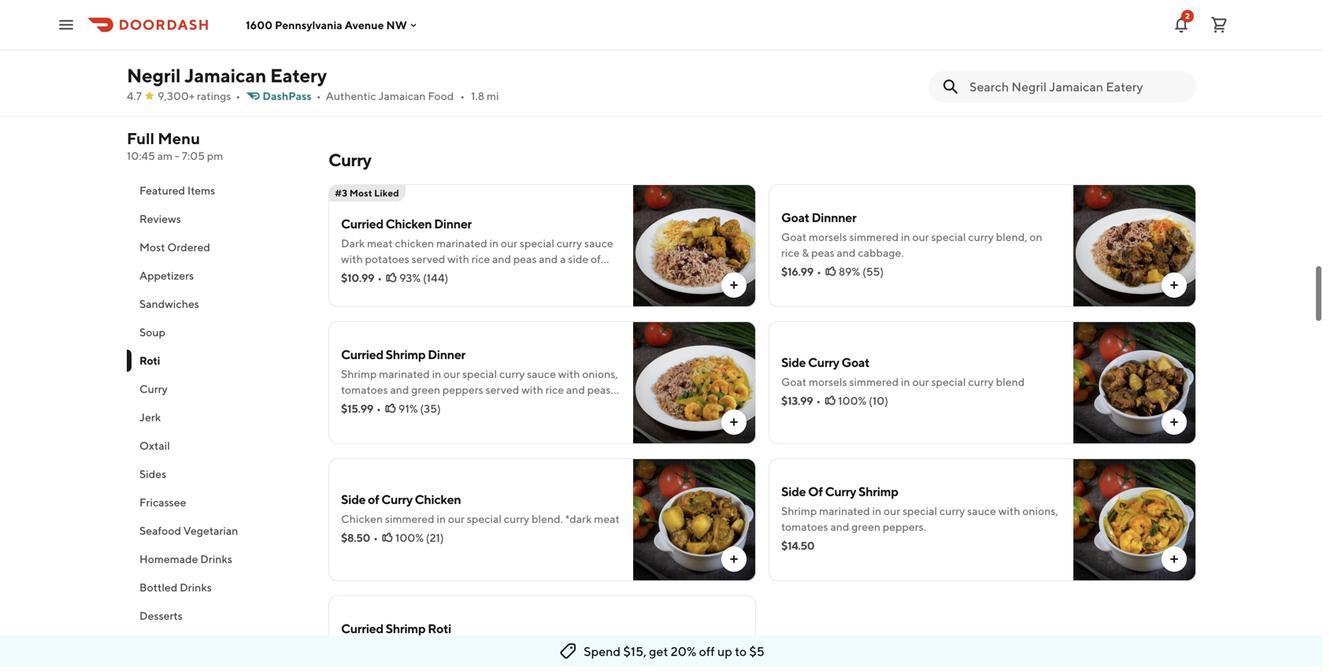 Task type: describe. For each thing, give the bounding box(es) containing it.
simmered for side curry goat
[[850, 375, 899, 388]]

most inside most ordered button
[[139, 241, 165, 254]]

seafood vegetarian
[[139, 524, 238, 537]]

curry up #3
[[329, 150, 371, 170]]

food
[[428, 89, 454, 102]]

most ordered button
[[127, 233, 310, 262]]

special inside side curry goat goat morsels simmered in our special curry blend
[[932, 375, 966, 388]]

meat inside curried chicken dinner dark meat chicken marinated in our special curry sauce with potatoes served with rice and peas and a side of cabbage
[[367, 237, 393, 250]]

dough inside the curried shrimp roti shrimp marinated in our special curry sauce with onions, tomatoes and green peppers served in a pancake-like dough
[[506, 658, 539, 667]]

bottled
[[139, 581, 178, 594]]

*dark
[[565, 513, 592, 526]]

$15,
[[624, 644, 647, 659]]

curry inside 'curried shrimp dinner shrimp marinated in our special curry sauce with onions, tomatoes and green peppers served with rice and peas and a side of cabbage'
[[500, 368, 525, 381]]

special inside shrimp marinated in our special curry sauce with onions, tomatoes and green peppers served in a pancake-like dough
[[903, 38, 938, 51]]

our inside 'curried shrimp dinner shrimp marinated in our special curry sauce with onions, tomatoes and green peppers served with rice and peas and a side of cabbage'
[[444, 368, 460, 381]]

0 items, open order cart image
[[1210, 15, 1229, 34]]

a inside shrimp marinated in our special curry sauce with onions, tomatoes and green peppers served in a pancake-like dough
[[872, 54, 878, 67]]

• left 1.8 at the top of the page
[[460, 89, 465, 102]]

pm
[[207, 149, 223, 162]]

featured items button
[[127, 176, 310, 205]]

side of curry shrimp image
[[1074, 459, 1197, 581]]

boneless,
[[341, 38, 389, 51]]

of inside curried chicken dinner dark meat chicken marinated in our special curry sauce with potatoes served with rice and peas and a side of cabbage
[[591, 253, 601, 266]]

our inside shrimp marinated in our special curry sauce with onions, tomatoes and green peppers served in a pancake-like dough
[[884, 38, 901, 51]]

side for side of curry chicken
[[341, 492, 366, 507]]

curry inside shrimp marinated in our special curry sauce with onions, tomatoes and green peppers served in a pancake-like dough
[[940, 38, 965, 51]]

curry inside side of curry shrimp shrimp marinated in our special curry sauce with onions, tomatoes and green peppers. $14.50
[[825, 484, 857, 499]]

curry inside goat dinnner goat morsels simmered in our special curry blend, on rice & peas and cabbage.
[[969, 230, 994, 243]]

curry inside side of curry chicken chicken simmered in our special curry blend. *dark meat
[[382, 492, 413, 507]]

of
[[808, 484, 823, 499]]

roti inside chicken roti boneless, skinless chicken thighs marinated in our special curry sauce served in a pancake-like dough
[[390, 18, 413, 33]]

with inside shrimp marinated in our special curry sauce with onions, tomatoes and green peppers served in a pancake-like dough
[[999, 38, 1021, 51]]

sides
[[139, 468, 166, 481]]

goat dinnner goat morsels simmered in our special curry blend, on rice & peas and cabbage.
[[782, 210, 1043, 259]]

in inside curried chicken dinner dark meat chicken marinated in our special curry sauce with potatoes served with rice and peas and a side of cabbage
[[490, 237, 499, 250]]

full
[[127, 129, 155, 148]]

off
[[699, 644, 715, 659]]

peppers.
[[883, 520, 927, 533]]

negril jamaican eatery
[[127, 64, 327, 87]]

dashpass •
[[263, 89, 321, 102]]

avenue
[[345, 18, 384, 31]]

sauce inside 'curried shrimp dinner shrimp marinated in our special curry sauce with onions, tomatoes and green peppers served with rice and peas and a side of cabbage'
[[527, 368, 556, 381]]

seafood vegetarian button
[[127, 517, 310, 545]]

(10)
[[869, 394, 889, 407]]

items
[[187, 184, 215, 197]]

side curry goat goat morsels simmered in our special curry blend
[[782, 355, 1025, 388]]

#3
[[335, 188, 348, 199]]

a inside the curried shrimp roti shrimp marinated in our special curry sauce with onions, tomatoes and green peppers served in a pancake-like dough
[[432, 658, 437, 667]]

chicken up $8.50 •
[[341, 513, 383, 526]]

curried shrimp roti shrimp marinated in our special curry sauce with onions, tomatoes and green peppers served in a pancake-like dough
[[341, 621, 720, 667]]

of inside 'curried shrimp dinner shrimp marinated in our special curry sauce with onions, tomatoes and green peppers served with rice and peas and a side of cabbage'
[[393, 399, 403, 412]]

#3 most liked
[[335, 188, 399, 199]]

special inside goat dinnner goat morsels simmered in our special curry blend, on rice & peas and cabbage.
[[932, 230, 966, 243]]

1600 pennsylvania avenue nw button
[[246, 18, 420, 31]]

vegetarian
[[183, 524, 238, 537]]

sauce inside the curried shrimp roti shrimp marinated in our special curry sauce with onions, tomatoes and green peppers served in a pancake-like dough
[[527, 642, 556, 655]]

onions, inside 'curried shrimp dinner shrimp marinated in our special curry sauce with onions, tomatoes and green peppers served with rice and peas and a side of cabbage'
[[582, 368, 618, 381]]

side for side of curry shrimp
[[782, 484, 806, 499]]

get
[[649, 644, 668, 659]]

add item to cart image for side of curry shrimp
[[1168, 553, 1181, 566]]

served inside shrimp marinated in our special curry sauce with onions, tomatoes and green peppers served in a pancake-like dough
[[825, 54, 858, 67]]

homemade drinks button
[[127, 545, 310, 574]]

tomatoes inside side of curry shrimp shrimp marinated in our special curry sauce with onions, tomatoes and green peppers. $14.50
[[782, 520, 829, 533]]

sauce inside curried chicken dinner dark meat chicken marinated in our special curry sauce with potatoes served with rice and peas and a side of cabbage
[[585, 237, 614, 250]]

green inside 'curried shrimp dinner shrimp marinated in our special curry sauce with onions, tomatoes and green peppers served with rice and peas and a side of cabbage'
[[411, 383, 440, 396]]

dinner for shrimp
[[428, 347, 466, 362]]

$16.99 •
[[782, 265, 822, 278]]

100% (10)
[[839, 394, 889, 407]]

our inside the curried shrimp roti shrimp marinated in our special curry sauce with onions, tomatoes and green peppers served in a pancake-like dough
[[444, 642, 460, 655]]

a inside 'curried shrimp dinner shrimp marinated in our special curry sauce with onions, tomatoes and green peppers served with rice and peas and a side of cabbage'
[[362, 399, 368, 412]]

1600
[[246, 18, 273, 31]]

mi
[[487, 89, 499, 102]]

curry inside curried chicken dinner dark meat chicken marinated in our special curry sauce with potatoes served with rice and peas and a side of cabbage
[[557, 237, 582, 250]]

our inside chicken roti boneless, skinless chicken thighs marinated in our special curry sauce served in a pancake-like dough
[[571, 38, 588, 51]]

on
[[1030, 230, 1043, 243]]

89% (55)
[[839, 265, 884, 278]]

$8.50
[[341, 531, 370, 544]]

menu
[[158, 129, 200, 148]]

peas inside goat dinnner goat morsels simmered in our special curry blend, on rice & peas and cabbage.
[[812, 246, 835, 259]]

curried for curried chicken dinner dark meat chicken marinated in our special curry sauce with potatoes served with rice and peas and a side of cabbage
[[341, 216, 384, 231]]

side curry goat image
[[1074, 321, 1197, 444]]

peppers for dinner
[[443, 383, 484, 396]]

most ordered
[[139, 241, 210, 254]]

with inside the curried shrimp roti shrimp marinated in our special curry sauce with onions, tomatoes and green peppers served in a pancake-like dough
[[558, 642, 580, 655]]

• for dashpass •
[[316, 89, 321, 102]]

marinated inside curried chicken dinner dark meat chicken marinated in our special curry sauce with potatoes served with rice and peas and a side of cabbage
[[436, 237, 487, 250]]

roti inside the curried shrimp roti shrimp marinated in our special curry sauce with onions, tomatoes and green peppers served in a pancake-like dough
[[428, 621, 451, 636]]

jerk button
[[127, 403, 310, 432]]

notification bell image
[[1172, 15, 1191, 34]]

goat dinnner image
[[1074, 184, 1197, 307]]

dinnner
[[812, 210, 857, 225]]

and inside goat dinnner goat morsels simmered in our special curry blend, on rice & peas and cabbage.
[[837, 246, 856, 259]]

appetizers
[[139, 269, 194, 282]]

authentic
[[326, 89, 376, 102]]

sides button
[[127, 460, 310, 489]]

desserts
[[139, 609, 183, 622]]

curried for curried shrimp dinner shrimp marinated in our special curry sauce with onions, tomatoes and green peppers served with rice and peas and a side of cabbage
[[341, 347, 384, 362]]

green inside side of curry shrimp shrimp marinated in our special curry sauce with onions, tomatoes and green peppers. $14.50
[[852, 520, 881, 533]]

curried for curried shrimp roti shrimp marinated in our special curry sauce with onions, tomatoes and green peppers served in a pancake-like dough
[[341, 621, 384, 636]]

100% (21)
[[395, 531, 444, 544]]

(21)
[[426, 531, 444, 544]]

side inside 'curried shrimp dinner shrimp marinated in our special curry sauce with onions, tomatoes and green peppers served with rice and peas and a side of cabbage'
[[370, 399, 391, 412]]

shrimp marinated in our special curry sauce with onions, tomatoes and green peppers served in a pancake-like dough
[[782, 38, 1160, 67]]

9,300+
[[158, 89, 195, 102]]

spend $15, get 20% off up to $5
[[584, 644, 765, 659]]

1 vertical spatial roti
[[139, 354, 160, 367]]

chicken roti boneless, skinless chicken thighs marinated in our special curry sauce served in a pancake-like dough
[[341, 18, 592, 67]]

blend
[[996, 375, 1025, 388]]

blend,
[[996, 230, 1028, 243]]

4.7
[[127, 89, 142, 102]]

special inside side of curry chicken chicken simmered in our special curry blend. *dark meat
[[467, 513, 502, 526]]

add item to cart image for curried shrimp dinner
[[728, 416, 741, 429]]

in inside side curry goat goat morsels simmered in our special curry blend
[[901, 375, 911, 388]]

authentic jamaican food • 1.8 mi
[[326, 89, 499, 102]]

morsels inside side curry goat goat morsels simmered in our special curry blend
[[809, 375, 848, 388]]

chicken up (21)
[[415, 492, 461, 507]]

sandwiches button
[[127, 290, 310, 318]]

meat inside side of curry chicken chicken simmered in our special curry blend. *dark meat
[[594, 513, 620, 526]]

am
[[157, 149, 173, 162]]

$13.99 •
[[782, 394, 821, 407]]

peas inside curried chicken dinner dark meat chicken marinated in our special curry sauce with potatoes served with rice and peas and a side of cabbage
[[514, 253, 537, 266]]

-
[[175, 149, 180, 162]]

side inside curried chicken dinner dark meat chicken marinated in our special curry sauce with potatoes served with rice and peas and a side of cabbage
[[568, 253, 589, 266]]

• for $8.50 •
[[374, 531, 378, 544]]

91% (35)
[[399, 402, 441, 415]]

special inside side of curry shrimp shrimp marinated in our special curry sauce with onions, tomatoes and green peppers. $14.50
[[903, 505, 938, 518]]

served inside chicken roti boneless, skinless chicken thighs marinated in our special curry sauce served in a pancake-like dough
[[437, 54, 471, 67]]

7:05
[[182, 149, 205, 162]]

89%
[[839, 265, 861, 278]]

bottled drinks button
[[127, 574, 310, 602]]

a inside curried chicken dinner dark meat chicken marinated in our special curry sauce with potatoes served with rice and peas and a side of cabbage
[[560, 253, 566, 266]]

&
[[802, 246, 809, 259]]

onions, inside the curried shrimp roti shrimp marinated in our special curry sauce with onions, tomatoes and green peppers served in a pancake-like dough
[[582, 642, 618, 655]]

sandwiches
[[139, 297, 199, 310]]

like inside chicken roti boneless, skinless chicken thighs marinated in our special curry sauce served in a pancake-like dough
[[539, 54, 557, 67]]

liked
[[374, 188, 399, 199]]

and inside the curried shrimp roti shrimp marinated in our special curry sauce with onions, tomatoes and green peppers served in a pancake-like dough
[[670, 642, 689, 655]]

curried chicken dinner image
[[633, 184, 756, 307]]

0 vertical spatial most
[[350, 188, 372, 199]]

add item to cart image for goat morsels simmered in our special curry blend, on rice & peas and cabbage.
[[1168, 279, 1181, 292]]

curry inside side curry goat goat morsels simmered in our special curry blend
[[969, 375, 994, 388]]

served inside curried chicken dinner dark meat chicken marinated in our special curry sauce with potatoes served with rice and peas and a side of cabbage
[[412, 253, 445, 266]]

add item to cart image for goat morsels simmered in our special curry blend
[[1168, 416, 1181, 429]]

spend
[[584, 644, 621, 659]]

special inside the curried shrimp roti shrimp marinated in our special curry sauce with onions, tomatoes and green peppers served in a pancake-like dough
[[463, 642, 497, 655]]

cabbage.
[[858, 246, 904, 259]]

peppers inside shrimp marinated in our special curry sauce with onions, tomatoes and green peppers served in a pancake-like dough
[[782, 54, 822, 67]]

bottled drinks
[[139, 581, 212, 594]]

chicken inside chicken roti boneless, skinless chicken thighs marinated in our special curry sauce served in a pancake-like dough
[[432, 38, 471, 51]]

curry button
[[127, 375, 310, 403]]

soup
[[139, 326, 165, 339]]



Task type: vqa. For each thing, say whether or not it's contained in the screenshot.


Task type: locate. For each thing, give the bounding box(es) containing it.
drinks down seafood vegetarian button
[[200, 553, 232, 566]]

• right $16.99
[[817, 265, 822, 278]]

Item Search search field
[[970, 78, 1184, 95]]

side up $8.50 in the left of the page
[[341, 492, 366, 507]]

peppers for roti
[[341, 658, 382, 667]]

• right $8.50 in the left of the page
[[374, 531, 378, 544]]

marinated inside chicken roti boneless, skinless chicken thighs marinated in our special curry sauce served in a pancake-like dough
[[507, 38, 558, 51]]

chicken inside curried chicken dinner dark meat chicken marinated in our special curry sauce with potatoes served with rice and peas and a side of cabbage
[[386, 216, 432, 231]]

peppers inside the curried shrimp roti shrimp marinated in our special curry sauce with onions, tomatoes and green peppers served in a pancake-like dough
[[341, 658, 382, 667]]

meat up potatoes
[[367, 237, 393, 250]]

curry inside side of curry shrimp shrimp marinated in our special curry sauce with onions, tomatoes and green peppers. $14.50
[[940, 505, 965, 518]]

1 horizontal spatial roti
[[390, 18, 413, 33]]

$13.99
[[782, 394, 813, 407]]

simmered up cabbage.
[[850, 230, 899, 243]]

our inside curried chicken dinner dark meat chicken marinated in our special curry sauce with potatoes served with rice and peas and a side of cabbage
[[501, 237, 518, 250]]

marinated inside the curried shrimp roti shrimp marinated in our special curry sauce with onions, tomatoes and green peppers served in a pancake-like dough
[[379, 642, 430, 655]]

0 vertical spatial roti
[[390, 18, 413, 33]]

0 horizontal spatial side
[[370, 399, 391, 412]]

morsels up $13.99 •
[[809, 375, 848, 388]]

pennsylvania
[[275, 18, 343, 31]]

side of curry chicken chicken simmered in our special curry blend. *dark meat
[[341, 492, 620, 526]]

add item to cart image for curried chicken dinner
[[728, 279, 741, 292]]

1600 pennsylvania avenue nw
[[246, 18, 407, 31]]

2 vertical spatial peppers
[[341, 658, 382, 667]]

homemade
[[139, 553, 198, 566]]

2 horizontal spatial like
[[927, 54, 945, 67]]

tomatoes up item search search field at right top
[[1061, 38, 1108, 51]]

fricassee
[[139, 496, 186, 509]]

2 horizontal spatial of
[[591, 253, 601, 266]]

drinks for homemade drinks
[[200, 553, 232, 566]]

fricassee button
[[127, 489, 310, 517]]

1 vertical spatial side
[[370, 399, 391, 412]]

marinated inside side of curry shrimp shrimp marinated in our special curry sauce with onions, tomatoes and green peppers. $14.50
[[820, 505, 871, 518]]

1 horizontal spatial side
[[568, 253, 589, 266]]

our inside side curry goat goat morsels simmered in our special curry blend
[[913, 375, 929, 388]]

0 horizontal spatial rice
[[472, 253, 490, 266]]

chicken up potatoes
[[395, 237, 434, 250]]

• right $15.99
[[377, 402, 381, 415]]

curry right of
[[825, 484, 857, 499]]

rice
[[782, 246, 800, 259], [472, 253, 490, 266], [546, 383, 564, 396]]

100% for goat
[[839, 394, 867, 407]]

drinks
[[200, 553, 232, 566], [180, 581, 212, 594]]

0 vertical spatial peppers
[[782, 54, 822, 67]]

curry up $13.99 •
[[808, 355, 840, 370]]

2 horizontal spatial roti
[[428, 621, 451, 636]]

1 vertical spatial peppers
[[443, 383, 484, 396]]

add item to cart image
[[728, 279, 741, 292], [1168, 279, 1181, 292], [1168, 416, 1181, 429], [728, 553, 741, 566]]

appetizers button
[[127, 262, 310, 290]]

2 curried from the top
[[341, 347, 384, 362]]

• for $15.99 •
[[377, 402, 381, 415]]

meat right *dark at left bottom
[[594, 513, 620, 526]]

curried shrimp dinner image
[[633, 321, 756, 444]]

our inside side of curry chicken chicken simmered in our special curry blend. *dark meat
[[448, 513, 465, 526]]

1 curried from the top
[[341, 216, 384, 231]]

jerk
[[139, 411, 161, 424]]

peas inside 'curried shrimp dinner shrimp marinated in our special curry sauce with onions, tomatoes and green peppers served with rice and peas and a side of cabbage'
[[588, 383, 611, 396]]

• down potatoes
[[378, 271, 382, 284]]

0 horizontal spatial most
[[139, 241, 165, 254]]

special inside chicken roti boneless, skinless chicken thighs marinated in our special curry sauce served in a pancake-like dough
[[341, 54, 376, 67]]

dinner for chicken
[[434, 216, 472, 231]]

curry inside side curry goat goat morsels simmered in our special curry blend
[[808, 355, 840, 370]]

pancake- inside shrimp marinated in our special curry sauce with onions, tomatoes and green peppers served in a pancake-like dough
[[880, 54, 927, 67]]

side for side curry goat
[[782, 355, 806, 370]]

tomatoes inside 'curried shrimp dinner shrimp marinated in our special curry sauce with onions, tomatoes and green peppers served with rice and peas and a side of cabbage'
[[341, 383, 388, 396]]

oxtail button
[[127, 432, 310, 460]]

simmered up 100% (21)
[[385, 513, 435, 526]]

2 horizontal spatial peppers
[[782, 54, 822, 67]]

tomatoes inside the curried shrimp roti shrimp marinated in our special curry sauce with onions, tomatoes and green peppers served in a pancake-like dough
[[620, 642, 667, 655]]

3 curried from the top
[[341, 621, 384, 636]]

dinner inside curried chicken dinner dark meat chicken marinated in our special curry sauce with potatoes served with rice and peas and a side of cabbage
[[434, 216, 472, 231]]

2 horizontal spatial peas
[[812, 246, 835, 259]]

1 vertical spatial 100%
[[395, 531, 424, 544]]

a inside chicken roti boneless, skinless chicken thighs marinated in our special curry sauce served in a pancake-like dough
[[484, 54, 490, 67]]

1.8
[[471, 89, 485, 102]]

100% left (21)
[[395, 531, 424, 544]]

1 vertical spatial dinner
[[428, 347, 466, 362]]

with inside side of curry shrimp shrimp marinated in our special curry sauce with onions, tomatoes and green peppers. $14.50
[[999, 505, 1021, 518]]

1 horizontal spatial pancake-
[[492, 54, 539, 67]]

tomatoes
[[1061, 38, 1108, 51], [341, 383, 388, 396], [782, 520, 829, 533], [620, 642, 667, 655]]

(144)
[[423, 271, 449, 284]]

0 horizontal spatial add item to cart image
[[728, 416, 741, 429]]

sauce inside shrimp marinated in our special curry sauce with onions, tomatoes and green peppers served in a pancake-like dough
[[968, 38, 997, 51]]

side up "$13.99"
[[782, 355, 806, 370]]

1 horizontal spatial cabbage
[[405, 399, 449, 412]]

$10.99
[[341, 271, 374, 284]]

1 horizontal spatial rice
[[546, 383, 564, 396]]

curry up 100% (21)
[[382, 492, 413, 507]]

1 vertical spatial most
[[139, 241, 165, 254]]

peas
[[812, 246, 835, 259], [514, 253, 537, 266], [588, 383, 611, 396]]

0 vertical spatial dinner
[[434, 216, 472, 231]]

100% left (10)
[[839, 394, 867, 407]]

dinner up '(144)'
[[434, 216, 472, 231]]

2 vertical spatial of
[[368, 492, 379, 507]]

0 vertical spatial morsels
[[809, 230, 848, 243]]

1 horizontal spatial 100%
[[839, 394, 867, 407]]

roti
[[390, 18, 413, 33], [139, 354, 160, 367], [428, 621, 451, 636]]

dough inside shrimp marinated in our special curry sauce with onions, tomatoes and green peppers served in a pancake-like dough
[[947, 54, 979, 67]]

dinner up (35)
[[428, 347, 466, 362]]

rice inside goat dinnner goat morsels simmered in our special curry blend, on rice & peas and cabbage.
[[782, 246, 800, 259]]

peppers inside 'curried shrimp dinner shrimp marinated in our special curry sauce with onions, tomatoes and green peppers served with rice and peas and a side of cabbage'
[[443, 383, 484, 396]]

special inside 'curried shrimp dinner shrimp marinated in our special curry sauce with onions, tomatoes and green peppers served with rice and peas and a side of cabbage'
[[463, 368, 497, 381]]

goat
[[782, 210, 810, 225], [782, 230, 807, 243], [842, 355, 870, 370], [782, 375, 807, 388]]

1 horizontal spatial peas
[[588, 383, 611, 396]]

jamaican
[[185, 64, 266, 87], [379, 89, 426, 102]]

dinner
[[434, 216, 472, 231], [428, 347, 466, 362]]

green inside shrimp marinated in our special curry sauce with onions, tomatoes and green peppers served in a pancake-like dough
[[1131, 38, 1160, 51]]

cabbage inside 'curried shrimp dinner shrimp marinated in our special curry sauce with onions, tomatoes and green peppers served with rice and peas and a side of cabbage'
[[405, 399, 449, 412]]

0 vertical spatial 100%
[[839, 394, 867, 407]]

homemade drinks
[[139, 553, 232, 566]]

0 horizontal spatial like
[[487, 658, 504, 667]]

desserts button
[[127, 602, 310, 630]]

1 horizontal spatial of
[[393, 399, 403, 412]]

0 vertical spatial meat
[[367, 237, 393, 250]]

pancake- inside chicken roti boneless, skinless chicken thighs marinated in our special curry sauce served in a pancake-like dough
[[492, 54, 539, 67]]

and inside side of curry shrimp shrimp marinated in our special curry sauce with onions, tomatoes and green peppers. $14.50
[[831, 520, 850, 533]]

1 morsels from the top
[[809, 230, 848, 243]]

1 vertical spatial chicken
[[395, 237, 434, 250]]

special inside curried chicken dinner dark meat chicken marinated in our special curry sauce with potatoes served with rice and peas and a side of cabbage
[[520, 237, 555, 250]]

side
[[782, 355, 806, 370], [782, 484, 806, 499], [341, 492, 366, 507]]

simmered inside goat dinnner goat morsels simmered in our special curry blend, on rice & peas and cabbage.
[[850, 230, 899, 243]]

0 horizontal spatial 100%
[[395, 531, 424, 544]]

1 horizontal spatial dough
[[559, 54, 592, 67]]

morsels down dinnner
[[809, 230, 848, 243]]

1 vertical spatial drinks
[[180, 581, 212, 594]]

1 horizontal spatial meat
[[594, 513, 620, 526]]

onions, inside shrimp marinated in our special curry sauce with onions, tomatoes and green peppers served in a pancake-like dough
[[1023, 38, 1059, 51]]

$14.50
[[782, 539, 815, 552]]

1 vertical spatial cabbage
[[405, 399, 449, 412]]

chicken down 'liked' on the top left of the page
[[386, 216, 432, 231]]

chicken
[[432, 38, 471, 51], [395, 237, 434, 250]]

open menu image
[[57, 15, 76, 34]]

special
[[903, 38, 938, 51], [341, 54, 376, 67], [932, 230, 966, 243], [520, 237, 555, 250], [463, 368, 497, 381], [932, 375, 966, 388], [903, 505, 938, 518], [467, 513, 502, 526], [463, 642, 497, 655]]

0 vertical spatial chicken
[[432, 38, 471, 51]]

side of curry shrimp shrimp marinated in our special curry sauce with onions, tomatoes and green peppers. $14.50
[[782, 484, 1059, 552]]

• right "$13.99"
[[817, 394, 821, 407]]

0 vertical spatial side
[[568, 253, 589, 266]]

• down "negril jamaican eatery"
[[236, 89, 241, 102]]

cabbage down potatoes
[[341, 268, 385, 281]]

curry inside the curried shrimp roti shrimp marinated in our special curry sauce with onions, tomatoes and green peppers served in a pancake-like dough
[[500, 642, 525, 655]]

2 vertical spatial simmered
[[385, 513, 435, 526]]

rice inside curried chicken dinner dark meat chicken marinated in our special curry sauce with potatoes served with rice and peas and a side of cabbage
[[472, 253, 490, 266]]

side inside side of curry shrimp shrimp marinated in our special curry sauce with onions, tomatoes and green peppers. $14.50
[[782, 484, 806, 499]]

tomatoes inside shrimp marinated in our special curry sauce with onions, tomatoes and green peppers served in a pancake-like dough
[[1061, 38, 1108, 51]]

0 vertical spatial of
[[591, 253, 601, 266]]

seafood
[[139, 524, 181, 537]]

of inside side of curry chicken chicken simmered in our special curry blend. *dark meat
[[368, 492, 379, 507]]

chicken up boneless,
[[341, 18, 387, 33]]

1 horizontal spatial like
[[539, 54, 557, 67]]

onions, inside side of curry shrimp shrimp marinated in our special curry sauce with onions, tomatoes and green peppers. $14.50
[[1023, 505, 1059, 518]]

curry up jerk
[[139, 383, 168, 396]]

dashpass
[[263, 89, 312, 102]]

most right #3
[[350, 188, 372, 199]]

curry inside side of curry chicken chicken simmered in our special curry blend. *dark meat
[[504, 513, 530, 526]]

chicken inside curried chicken dinner dark meat chicken marinated in our special curry sauce with potatoes served with rice and peas and a side of cabbage
[[395, 237, 434, 250]]

100% for curry
[[395, 531, 424, 544]]

shrimp
[[782, 38, 817, 51], [386, 347, 426, 362], [341, 368, 377, 381], [859, 484, 899, 499], [782, 505, 817, 518], [386, 621, 426, 636], [341, 642, 377, 655]]

1 vertical spatial of
[[393, 399, 403, 412]]

$5
[[750, 644, 765, 659]]

shrimp inside shrimp marinated in our special curry sauce with onions, tomatoes and green peppers served in a pancake-like dough
[[782, 38, 817, 51]]

•
[[236, 89, 241, 102], [316, 89, 321, 102], [460, 89, 465, 102], [817, 265, 822, 278], [378, 271, 382, 284], [817, 394, 821, 407], [377, 402, 381, 415], [374, 531, 378, 544]]

eatery
[[270, 64, 327, 87]]

up
[[718, 644, 733, 659]]

green inside the curried shrimp roti shrimp marinated in our special curry sauce with onions, tomatoes and green peppers served in a pancake-like dough
[[691, 642, 720, 655]]

$8.50 •
[[341, 531, 378, 544]]

morsels
[[809, 230, 848, 243], [809, 375, 848, 388]]

0 horizontal spatial of
[[368, 492, 379, 507]]

drinks for bottled drinks
[[180, 581, 212, 594]]

nw
[[386, 18, 407, 31]]

jamaican for negril
[[185, 64, 266, 87]]

2
[[1186, 11, 1190, 20]]

curry inside button
[[139, 383, 168, 396]]

side left of
[[782, 484, 806, 499]]

sauce inside side of curry shrimp shrimp marinated in our special curry sauce with onions, tomatoes and green peppers. $14.50
[[968, 505, 997, 518]]

1 horizontal spatial jamaican
[[379, 89, 426, 102]]

2 horizontal spatial rice
[[782, 246, 800, 259]]

1 horizontal spatial add item to cart image
[[1168, 553, 1181, 566]]

0 vertical spatial drinks
[[200, 553, 232, 566]]

curried chicken dinner dark meat chicken marinated in our special curry sauce with potatoes served with rice and peas and a side of cabbage
[[341, 216, 614, 281]]

• for $16.99 •
[[817, 265, 822, 278]]

tomatoes up $14.50
[[782, 520, 829, 533]]

dinner inside 'curried shrimp dinner shrimp marinated in our special curry sauce with onions, tomatoes and green peppers served with rice and peas and a side of cabbage'
[[428, 347, 466, 362]]

0 horizontal spatial peas
[[514, 253, 537, 266]]

and
[[1110, 38, 1129, 51], [837, 246, 856, 259], [492, 253, 511, 266], [539, 253, 558, 266], [390, 383, 409, 396], [566, 383, 585, 396], [341, 399, 360, 412], [831, 520, 850, 533], [670, 642, 689, 655]]

sauce
[[968, 38, 997, 51], [406, 54, 435, 67], [585, 237, 614, 250], [527, 368, 556, 381], [968, 505, 997, 518], [527, 642, 556, 655]]

curried shrimp dinner shrimp marinated in our special curry sauce with onions, tomatoes and green peppers served with rice and peas and a side of cabbage
[[341, 347, 618, 412]]

0 horizontal spatial roti
[[139, 354, 160, 367]]

0 vertical spatial curried
[[341, 216, 384, 231]]

• down eatery
[[316, 89, 321, 102]]

1 horizontal spatial peppers
[[443, 383, 484, 396]]

in inside side of curry shrimp shrimp marinated in our special curry sauce with onions, tomatoes and green peppers. $14.50
[[873, 505, 882, 518]]

0 vertical spatial cabbage
[[341, 268, 385, 281]]

add item to cart image for chicken simmered in our special curry blend. *dark meat
[[728, 553, 741, 566]]

soup button
[[127, 318, 310, 347]]

rice inside 'curried shrimp dinner shrimp marinated in our special curry sauce with onions, tomatoes and green peppers served with rice and peas and a side of cabbage'
[[546, 383, 564, 396]]

negril
[[127, 64, 181, 87]]

chicken inside chicken roti boneless, skinless chicken thighs marinated in our special curry sauce served in a pancake-like dough
[[341, 18, 387, 33]]

in inside goat dinnner goat morsels simmered in our special curry blend, on rice & peas and cabbage.
[[901, 230, 911, 243]]

2 horizontal spatial pancake-
[[880, 54, 927, 67]]

2 horizontal spatial dough
[[947, 54, 979, 67]]

0 horizontal spatial peppers
[[341, 658, 382, 667]]

and inside shrimp marinated in our special curry sauce with onions, tomatoes and green peppers served in a pancake-like dough
[[1110, 38, 1129, 51]]

curry
[[329, 150, 371, 170], [808, 355, 840, 370], [139, 383, 168, 396], [825, 484, 857, 499], [382, 492, 413, 507]]

side inside side of curry chicken chicken simmered in our special curry blend. *dark meat
[[341, 492, 366, 507]]

served inside the curried shrimp roti shrimp marinated in our special curry sauce with onions, tomatoes and green peppers served in a pancake-like dough
[[384, 658, 418, 667]]

reviews
[[139, 212, 181, 225]]

1 vertical spatial curried
[[341, 347, 384, 362]]

$15.99 •
[[341, 402, 381, 415]]

tomatoes left 20%
[[620, 642, 667, 655]]

2 vertical spatial roti
[[428, 621, 451, 636]]

0 horizontal spatial pancake-
[[439, 658, 487, 667]]

side of curry chicken image
[[633, 459, 756, 581]]

dough inside chicken roti boneless, skinless chicken thighs marinated in our special curry sauce served in a pancake-like dough
[[559, 54, 592, 67]]

in inside 'curried shrimp dinner shrimp marinated in our special curry sauce with onions, tomatoes and green peppers served with rice and peas and a side of cabbage'
[[432, 368, 441, 381]]

1 vertical spatial jamaican
[[379, 89, 426, 102]]

most
[[350, 188, 372, 199], [139, 241, 165, 254]]

• for $10.99 •
[[378, 271, 382, 284]]

marinated inside 'curried shrimp dinner shrimp marinated in our special curry sauce with onions, tomatoes and green peppers served with rice and peas and a side of cabbage'
[[379, 368, 430, 381]]

our
[[571, 38, 588, 51], [884, 38, 901, 51], [913, 230, 929, 243], [501, 237, 518, 250], [444, 368, 460, 381], [913, 375, 929, 388], [884, 505, 901, 518], [448, 513, 465, 526], [444, 642, 460, 655]]

2 morsels from the top
[[809, 375, 848, 388]]

to
[[735, 644, 747, 659]]

cabbage inside curried chicken dinner dark meat chicken marinated in our special curry sauce with potatoes served with rice and peas and a side of cabbage
[[341, 268, 385, 281]]

blend.
[[532, 513, 563, 526]]

2 vertical spatial curried
[[341, 621, 384, 636]]

0 vertical spatial jamaican
[[185, 64, 266, 87]]

93%
[[400, 271, 421, 284]]

0 vertical spatial add item to cart image
[[728, 416, 741, 429]]

$16.99
[[782, 265, 814, 278]]

• for $13.99 •
[[817, 394, 821, 407]]

chicken roti image
[[633, 0, 756, 115]]

simmered inside side of curry chicken chicken simmered in our special curry blend. *dark meat
[[385, 513, 435, 526]]

sauce inside chicken roti boneless, skinless chicken thighs marinated in our special curry sauce served in a pancake-like dough
[[406, 54, 435, 67]]

93% (144)
[[400, 271, 449, 284]]

onions,
[[1023, 38, 1059, 51], [582, 368, 618, 381], [1023, 505, 1059, 518], [582, 642, 618, 655]]

1 vertical spatial add item to cart image
[[1168, 553, 1181, 566]]

0 horizontal spatial dough
[[506, 658, 539, 667]]

of
[[591, 253, 601, 266], [393, 399, 403, 412], [368, 492, 379, 507]]

thighs
[[473, 38, 504, 51]]

0 horizontal spatial jamaican
[[185, 64, 266, 87]]

100%
[[839, 394, 867, 407], [395, 531, 424, 544]]

1 horizontal spatial most
[[350, 188, 372, 199]]

oxtail
[[139, 439, 170, 452]]

ordered
[[167, 241, 210, 254]]

tomatoes up '$15.99 •'
[[341, 383, 388, 396]]

jamaican left food
[[379, 89, 426, 102]]

pancake- inside the curried shrimp roti shrimp marinated in our special curry sauce with onions, tomatoes and green peppers served in a pancake-like dough
[[439, 658, 487, 667]]

our inside side of curry shrimp shrimp marinated in our special curry sauce with onions, tomatoes and green peppers. $14.50
[[884, 505, 901, 518]]

our inside goat dinnner goat morsels simmered in our special curry blend, on rice & peas and cabbage.
[[913, 230, 929, 243]]

add item to cart image
[[728, 416, 741, 429], [1168, 553, 1181, 566]]

1 vertical spatial meat
[[594, 513, 620, 526]]

like
[[539, 54, 557, 67], [927, 54, 945, 67], [487, 658, 504, 667]]

0 horizontal spatial cabbage
[[341, 268, 385, 281]]

1 vertical spatial simmered
[[850, 375, 899, 388]]

0 vertical spatial simmered
[[850, 230, 899, 243]]

$10.99 •
[[341, 271, 382, 284]]

chicken left thighs
[[432, 38, 471, 51]]

91%
[[399, 402, 418, 415]]

like inside the curried shrimp roti shrimp marinated in our special curry sauce with onions, tomatoes and green peppers served in a pancake-like dough
[[487, 658, 504, 667]]

9,300+ ratings •
[[158, 89, 241, 102]]

pancake-
[[492, 54, 539, 67], [880, 54, 927, 67], [439, 658, 487, 667]]

1 vertical spatial morsels
[[809, 375, 848, 388]]

curry inside chicken roti boneless, skinless chicken thighs marinated in our special curry sauce served in a pancake-like dough
[[378, 54, 404, 67]]

jamaican for authentic
[[379, 89, 426, 102]]

morsels inside goat dinnner goat morsels simmered in our special curry blend, on rice & peas and cabbage.
[[809, 230, 848, 243]]

dark
[[341, 237, 365, 250]]

0 horizontal spatial meat
[[367, 237, 393, 250]]

cabbage right '$15.99 •'
[[405, 399, 449, 412]]

simmered for side of curry chicken
[[385, 513, 435, 526]]

drinks down homemade drinks
[[180, 581, 212, 594]]

(35)
[[420, 402, 441, 415]]

marinated inside shrimp marinated in our special curry sauce with onions, tomatoes and green peppers served in a pancake-like dough
[[820, 38, 871, 51]]

most down reviews
[[139, 241, 165, 254]]

green
[[1131, 38, 1160, 51], [411, 383, 440, 396], [852, 520, 881, 533], [691, 642, 720, 655]]

simmered up (10)
[[850, 375, 899, 388]]

jamaican up ratings
[[185, 64, 266, 87]]

served inside 'curried shrimp dinner shrimp marinated in our special curry sauce with onions, tomatoes and green peppers served with rice and peas and a side of cabbage'
[[486, 383, 519, 396]]

simmered inside side curry goat goat morsels simmered in our special curry blend
[[850, 375, 899, 388]]



